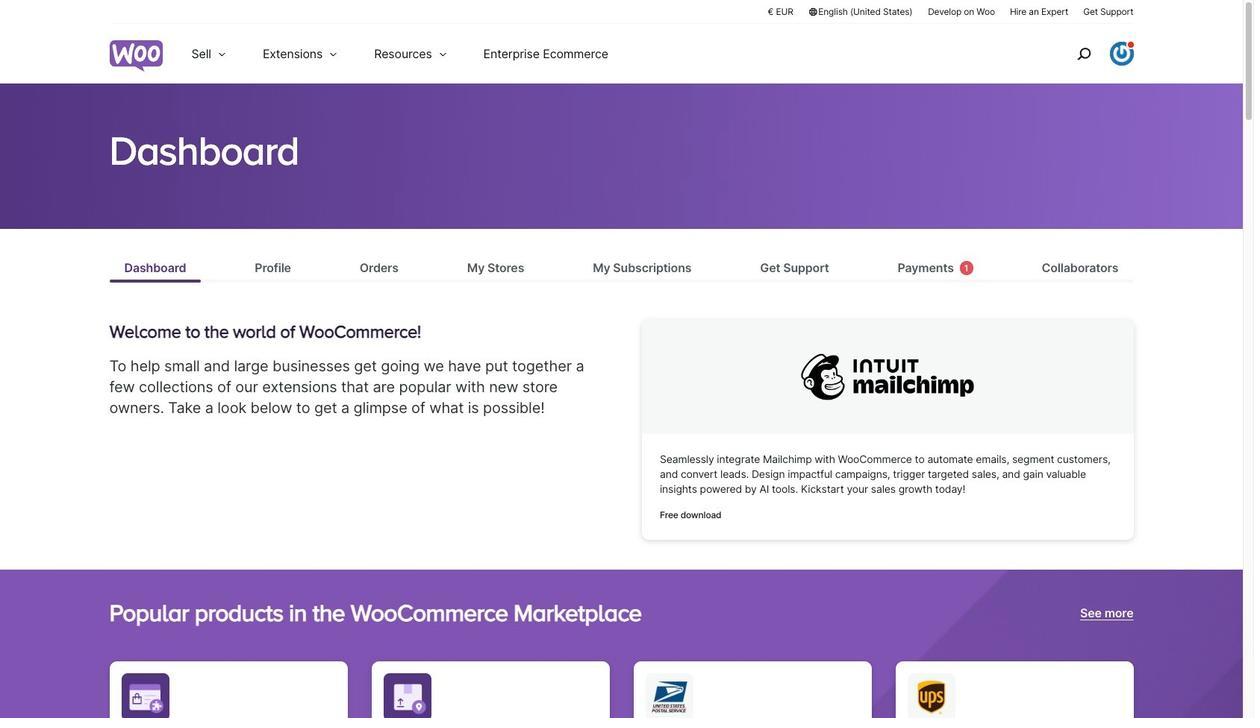 Task type: vqa. For each thing, say whether or not it's contained in the screenshot.
service navigation menu element
yes



Task type: describe. For each thing, give the bounding box(es) containing it.
open account menu image
[[1110, 42, 1134, 66]]

search image
[[1072, 42, 1096, 66]]



Task type: locate. For each thing, give the bounding box(es) containing it.
service navigation menu element
[[1045, 29, 1134, 78]]



